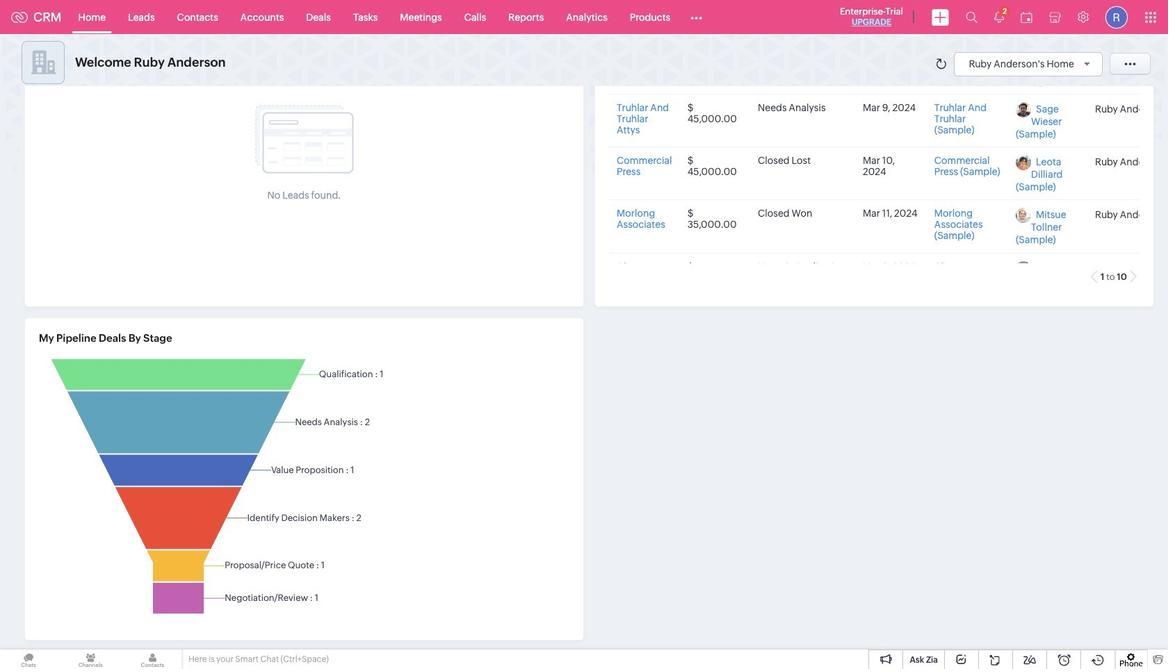Task type: vqa. For each thing, say whether or not it's contained in the screenshot.
'tab list'
no



Task type: locate. For each thing, give the bounding box(es) containing it.
profile image
[[1106, 6, 1128, 28]]

chats image
[[0, 651, 57, 670]]

contacts image
[[124, 651, 181, 670]]



Task type: describe. For each thing, give the bounding box(es) containing it.
calendar image
[[1021, 11, 1033, 23]]

create menu element
[[924, 0, 958, 34]]

logo image
[[11, 11, 28, 23]]

search element
[[958, 0, 987, 34]]

profile element
[[1098, 0, 1137, 34]]

Other Modules field
[[682, 6, 712, 28]]

search image
[[966, 11, 978, 23]]

channels image
[[62, 651, 119, 670]]

create menu image
[[932, 9, 950, 25]]

signals element
[[987, 0, 1013, 34]]



